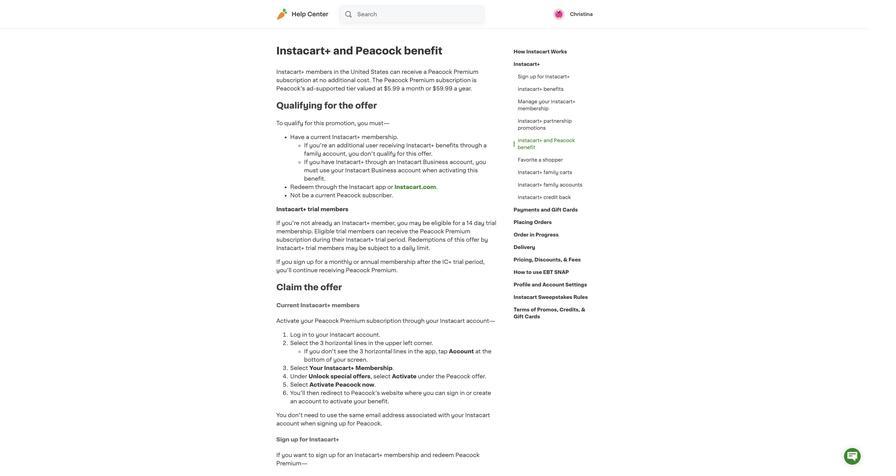 Task type: describe. For each thing, give the bounding box(es) containing it.
create
[[473, 390, 491, 396]]

corner.
[[414, 340, 433, 346]]

user avatar image
[[553, 9, 565, 20]]

instacart+ inside if you want to sign up for an instacart+ membership and redeem peacock premium—
[[355, 452, 383, 458]]

subscription up ad- on the top of page
[[276, 77, 311, 83]]

and inside if you want to sign up for an instacart+ membership and redeem peacock premium—
[[421, 452, 431, 458]]

0 vertical spatial offer
[[355, 102, 377, 110]]

to down redirect
[[323, 399, 329, 404]]

your inside manage your instacart+ membership
[[539, 99, 550, 104]]

instacart up the instacart+ link
[[526, 49, 550, 54]]

sign inside select your instacart+ membership . under unlock special offers , select activate under the peacock offer. select activate peacock now . you'll then redirect to peacock's website where you can sign in or create an account to activate your benefit.
[[447, 390, 458, 396]]

help
[[292, 11, 306, 17]]

0 horizontal spatial 3
[[320, 340, 324, 346]]

and for payments and gift cards link
[[541, 207, 550, 212]]

how to use ebt snap
[[514, 270, 569, 275]]

1 vertical spatial use
[[533, 270, 542, 275]]

activating
[[439, 168, 466, 173]]

instacart up 'instacart.com' link
[[397, 159, 422, 165]]

promos,
[[537, 307, 558, 312]]

the inside you don't need to use the same email address associated with your instacart account when signing up for peacock.
[[339, 413, 348, 418]]

this up 'instacart.com' link
[[406, 151, 417, 156]]

don't inside you don't need to use the same email address associated with your instacart account when signing up for peacock.
[[288, 413, 303, 418]]

subject
[[368, 245, 389, 251]]

and up united
[[333, 46, 353, 56]]

already
[[312, 220, 332, 226]]

0 vertical spatial activate
[[276, 318, 299, 324]]

trial right day in the right top of the page
[[486, 220, 496, 226]]

christina link
[[553, 9, 593, 20]]

you're inside have a current instacart+ membership. if you're an additional user receiving instacart+ benefits through a family account, you don't qualify for this offer. if you have instacart+ through an instacart business account, you must use your instacart business account when activating this benefit. redeem through the instacart app or instacart.com . not be a current peacock subscriber.
[[309, 143, 327, 148]]

Search search field
[[357, 6, 484, 23]]

0 horizontal spatial account
[[449, 349, 474, 354]]

can inside if you're not already an instacart+ member, you may be eligible for a 14 day trial membership. eligible trial members can receive the peacock premium subscription during their instacart+ trial period. redemptions of this offer by instacart+ trial members may be subject to a daily limit.
[[376, 229, 386, 234]]

you inside if you're not already an instacart+ member, you may be eligible for a 14 day trial membership. eligible trial members can receive the peacock premium subscription during their instacart+ trial period. redemptions of this offer by instacart+ trial members may be subject to a daily limit.
[[397, 220, 408, 226]]

0 horizontal spatial sign
[[276, 437, 289, 442]]

0 vertical spatial account,
[[323, 151, 347, 156]]

select for select your instacart+ membership . under unlock special offers , select activate under the peacock offer. select activate peacock now . you'll then redirect to peacock's website where you can sign in or create an account to activate your benefit.
[[290, 365, 308, 371]]

snap
[[554, 270, 569, 275]]

& inside terms of promos, credits, & gift cards
[[581, 307, 585, 312]]

in down the "account."
[[368, 340, 373, 346]]

at inside the at the bottom of your screen.
[[475, 349, 481, 354]]

your inside have a current instacart+ membership. if you're an additional user receiving instacart+ benefits through a family account, you don't qualify for this offer. if you have instacart+ through an instacart business account, you must use your instacart business account when activating this benefit. redeem through the instacart app or instacart.com . not be a current peacock subscriber.
[[331, 168, 344, 173]]

members down their
[[318, 245, 344, 251]]

instacart down "user"
[[345, 168, 370, 173]]

bottom
[[304, 357, 325, 363]]

trial up not
[[308, 206, 319, 212]]

0 horizontal spatial at
[[313, 77, 318, 83]]

fees
[[569, 257, 581, 262]]

subscriber.
[[362, 193, 393, 198]]

1 horizontal spatial benefits
[[544, 87, 564, 92]]

members up log in to your instacart account.
[[332, 303, 360, 308]]

offer. inside select your instacart+ membership . under unlock special offers , select activate under the peacock offer. select activate peacock now . you'll then redirect to peacock's website where you can sign in or create an account to activate your benefit.
[[472, 374, 486, 379]]

0 vertical spatial benefit
[[404, 46, 443, 56]]

in right log
[[302, 332, 307, 338]]

premium inside if you're not already an instacart+ member, you may be eligible for a 14 day trial membership. eligible trial members can receive the peacock premium subscription during their instacart+ trial period. redemptions of this offer by instacart+ trial members may be subject to a daily limit.
[[445, 229, 470, 234]]

offer. inside have a current instacart+ membership. if you're an additional user receiving instacart+ benefits through a family account, you don't qualify for this offer. if you have instacart+ through an instacart business account, you must use your instacart business account when activating this benefit. redeem through the instacart app or instacart.com . not be a current peacock subscriber.
[[418, 151, 433, 156]]

you're inside if you're not already an instacart+ member, you may be eligible for a 14 day trial membership. eligible trial members can receive the peacock premium subscription during their instacart+ trial period. redemptions of this offer by instacart+ trial members may be subject to a daily limit.
[[282, 220, 299, 226]]

annual
[[361, 259, 379, 265]]

eligible
[[431, 220, 451, 226]]

your up corner.
[[426, 318, 439, 324]]

not
[[290, 193, 301, 198]]

profile and account settings
[[514, 282, 587, 287]]

in down left
[[408, 349, 413, 354]]

$59.99
[[433, 86, 453, 91]]

instacart.com link
[[395, 184, 436, 190]]

0 horizontal spatial &
[[563, 257, 568, 262]]

for inside you don't need to use the same email address associated with your instacart account when signing up for peacock.
[[347, 421, 355, 427]]

now
[[362, 382, 374, 388]]

peacock up log in to your instacart account.
[[315, 318, 339, 324]]

to inside you don't need to use the same email address associated with your instacart account when signing up for peacock.
[[320, 413, 326, 418]]

members up subject
[[348, 229, 375, 234]]

user
[[366, 143, 378, 148]]

receiving inside if you sign up for a monthly or annual membership after the ic+ trial period, you'll continue receiving peacock premium.
[[319, 267, 345, 273]]

for inside have a current instacart+ membership. if you're an additional user receiving instacart+ benefits through a family account, you don't qualify for this offer. if you have instacart+ through an instacart business account, you must use your instacart business account when activating this benefit. redeem through the instacart app or instacart.com . not be a current peacock subscriber.
[[397, 151, 405, 156]]

placing orders
[[514, 220, 552, 225]]

terms
[[514, 307, 530, 312]]

offer inside if you're not already an instacart+ member, you may be eligible for a 14 day trial membership. eligible trial members can receive the peacock premium subscription during their instacart+ trial period. redemptions of this offer by instacart+ trial members may be subject to a daily limit.
[[466, 237, 479, 242]]

no
[[319, 77, 327, 83]]

you don't need to use the same email address associated with your instacart account when signing up for peacock.
[[276, 413, 490, 427]]

instacart up see
[[330, 332, 355, 338]]

back
[[559, 195, 571, 200]]

if you're not already an instacart+ member, you may be eligible for a 14 day trial membership. eligible trial members can receive the peacock premium subscription during their instacart+ trial period. redemptions of this offer by instacart+ trial members may be subject to a daily limit.
[[276, 220, 496, 251]]

pricing, discounts, & fees link
[[514, 254, 581, 266]]

united
[[351, 69, 369, 75]]

peacock.
[[357, 421, 382, 427]]

instacart+ family accounts link
[[514, 179, 587, 191]]

additional inside instacart+ members in the united states can receive a peacock premium subscription at no additional cost. the peacock premium subscription is peacock's ad-supported tier valued at $5.99 a month or $59.99 a year.
[[328, 77, 356, 83]]

or inside have a current instacart+ membership. if you're an additional user receiving instacart+ benefits through a family account, you don't qualify for this offer. if you have instacart+ through an instacart business account, you must use your instacart business account when activating this benefit. redeem through the instacart app or instacart.com . not be a current peacock subscriber.
[[388, 184, 393, 190]]

1 horizontal spatial lines
[[394, 349, 407, 354]]

instacart image
[[276, 9, 287, 20]]

subscription inside if you're not already an instacart+ member, you may be eligible for a 14 day trial membership. eligible trial members can receive the peacock premium subscription during their instacart+ trial period. redemptions of this offer by instacart+ trial members may be subject to a daily limit.
[[276, 237, 311, 242]]

account—
[[466, 318, 496, 324]]

ic+
[[442, 259, 452, 265]]

works
[[551, 49, 567, 54]]

trial down during
[[306, 245, 316, 251]]

1 vertical spatial business
[[371, 168, 397, 173]]

this inside if you're not already an instacart+ member, you may be eligible for a 14 day trial membership. eligible trial members can receive the peacock premium subscription during their instacart+ trial period. redemptions of this offer by instacart+ trial members may be subject to a daily limit.
[[454, 237, 465, 242]]

can inside select your instacart+ membership . under unlock special offers , select activate under the peacock offer. select activate peacock now . you'll then redirect to peacock's website where you can sign in or create an account to activate your benefit.
[[435, 390, 445, 396]]

0 horizontal spatial lines
[[354, 340, 367, 346]]

instacart+ trial members
[[276, 206, 349, 212]]

the inside the at the bottom of your screen.
[[482, 349, 491, 354]]

1 horizontal spatial may
[[409, 220, 421, 226]]

peacock up $5.99
[[384, 77, 408, 83]]

instacart+ inside instacart+ members in the united states can receive a peacock premium subscription at no additional cost. the peacock premium subscription is peacock's ad-supported tier valued at $5.99 a month or $59.99 a year.
[[276, 69, 304, 75]]

you'll
[[290, 390, 305, 396]]

up down the instacart+ link
[[530, 74, 536, 79]]

peacock's inside instacart+ members in the united states can receive a peacock premium subscription at no additional cost. the peacock premium subscription is peacock's ad-supported tier valued at $5.99 a month or $59.99 a year.
[[276, 86, 305, 91]]

up up want
[[291, 437, 298, 442]]

0 vertical spatial horizontal
[[325, 340, 353, 346]]

how for how instacart works
[[514, 49, 525, 54]]

day
[[474, 220, 485, 226]]

peacock down instacart+ partnership promotions link at the right
[[554, 138, 575, 143]]

if down have on the top of page
[[304, 143, 308, 148]]

payments and gift cards
[[514, 207, 578, 212]]

shopper
[[543, 158, 563, 162]]

trial inside if you sign up for a monthly or annual membership after the ic+ trial period, you'll continue receiving peacock premium.
[[453, 259, 464, 265]]

period,
[[465, 259, 485, 265]]

if for not
[[276, 220, 280, 226]]

1 horizontal spatial activate
[[309, 382, 334, 388]]

your inside select your instacart+ membership . under unlock special offers , select activate under the peacock offer. select activate peacock now . you'll then redirect to peacock's website where you can sign in or create an account to activate your benefit.
[[354, 399, 366, 404]]

subscription up $59.99 on the top of page
[[436, 77, 471, 83]]

christina
[[570, 12, 593, 17]]

benefit. inside select your instacart+ membership . under unlock special offers , select activate under the peacock offer. select activate peacock now . you'll then redirect to peacock's website where you can sign in or create an account to activate your benefit.
[[368, 399, 389, 404]]

instacart.com
[[395, 184, 436, 190]]

their
[[332, 237, 345, 242]]

membership for if you want to sign up for an instacart+ membership and redeem peacock premium—
[[384, 452, 419, 458]]

can inside instacart+ members in the united states can receive a peacock premium subscription at no additional cost. the peacock premium subscription is peacock's ad-supported tier valued at $5.99 a month or $59.99 a year.
[[390, 69, 400, 75]]

by
[[481, 237, 488, 242]]

the inside if you're not already an instacart+ member, you may be eligible for a 14 day trial membership. eligible trial members can receive the peacock premium subscription during their instacart+ trial period. redemptions of this offer by instacart+ trial members may be subject to a daily limit.
[[409, 229, 419, 234]]

with
[[438, 413, 450, 418]]

1 horizontal spatial account,
[[450, 159, 474, 165]]

membership
[[355, 365, 393, 371]]

trial up subject
[[375, 237, 386, 242]]

1 horizontal spatial don't
[[321, 349, 336, 354]]

1 vertical spatial current
[[315, 193, 335, 198]]

have
[[321, 159, 335, 165]]

up inside if you sign up for a monthly or annual membership after the ic+ trial period, you'll continue receiving peacock premium.
[[307, 259, 314, 265]]

tap
[[438, 349, 448, 354]]

an inside select your instacart+ membership . under unlock special offers , select activate under the peacock offer. select activate peacock now . you'll then redirect to peacock's website where you can sign in or create an account to activate your benefit.
[[290, 399, 297, 404]]

additional inside have a current instacart+ membership. if you're an additional user receiving instacart+ benefits through a family account, you don't qualify for this offer. if you have instacart+ through an instacart business account, you must use your instacart business account when activating this benefit. redeem through the instacart app or instacart.com . not be a current peacock subscriber.
[[337, 143, 364, 148]]

subscription up the "account."
[[367, 318, 401, 324]]

settings
[[565, 282, 587, 287]]

instacart+ inside select your instacart+ membership . under unlock special offers , select activate under the peacock offer. select activate peacock now . you'll then redirect to peacock's website where you can sign in or create an account to activate your benefit.
[[324, 365, 354, 371]]

terms of promos, credits, & gift cards link
[[514, 304, 593, 323]]

instacart up subscriber.
[[349, 184, 374, 190]]

through up activating
[[460, 143, 482, 148]]

benefit inside instacart+ and peacock benefit link
[[518, 145, 535, 150]]

not
[[301, 220, 310, 226]]

1 horizontal spatial horizontal
[[365, 349, 392, 354]]

through down "user"
[[365, 159, 387, 165]]

in inside select your instacart+ membership . under unlock special offers , select activate under the peacock offer. select activate peacock now . you'll then redirect to peacock's website where you can sign in or create an account to activate your benefit.
[[460, 390, 465, 396]]

members up already
[[321, 206, 349, 212]]

peacock down the tap
[[446, 374, 470, 379]]

app
[[375, 184, 386, 190]]

to qualify for this promotion, you must—
[[276, 120, 390, 126]]

of inside terms of promos, credits, & gift cards
[[531, 307, 536, 312]]

ad-
[[307, 86, 316, 91]]

family for instacart+ family carts
[[544, 170, 559, 175]]

partnership
[[544, 119, 572, 124]]

carts
[[560, 170, 572, 175]]

address
[[382, 413, 405, 418]]

1 horizontal spatial be
[[359, 245, 366, 251]]

manage
[[518, 99, 538, 104]]

select the 3 horizontal lines in the upper left corner.
[[290, 340, 433, 346]]

1 vertical spatial may
[[346, 245, 358, 251]]

for inside if you're not already an instacart+ member, you may be eligible for a 14 day trial membership. eligible trial members can receive the peacock premium subscription during their instacart+ trial period. redemptions of this offer by instacart+ trial members may be subject to a daily limit.
[[453, 220, 461, 226]]

1 vertical spatial .
[[393, 365, 394, 371]]

2 horizontal spatial be
[[423, 220, 430, 226]]

log
[[290, 332, 301, 338]]

your inside the at the bottom of your screen.
[[333, 357, 346, 363]]

2 horizontal spatial activate
[[392, 374, 417, 379]]

cost.
[[357, 77, 371, 83]]

gift inside payments and gift cards link
[[552, 207, 561, 212]]

redeem
[[433, 452, 454, 458]]

you inside if you sign up for a monthly or annual membership after the ic+ trial period, you'll continue receiving peacock premium.
[[282, 259, 292, 265]]

membership inside manage your instacart+ membership
[[518, 106, 549, 111]]

2 vertical spatial .
[[374, 382, 376, 388]]

in right order
[[530, 232, 535, 237]]

for inside if you sign up for a monthly or annual membership after the ic+ trial period, you'll continue receiving peacock premium.
[[315, 259, 323, 265]]

continue
[[293, 267, 318, 273]]

upper
[[385, 340, 402, 346]]

family inside have a current instacart+ membership. if you're an additional user receiving instacart+ benefits through a family account, you don't qualify for this offer. if you have instacart+ through an instacart business account, you must use your instacart business account when activating this benefit. redeem through the instacart app or instacart.com . not be a current peacock subscriber.
[[304, 151, 321, 156]]

premium.
[[371, 267, 398, 273]]

you inside if you want to sign up for an instacart+ membership and redeem peacock premium—
[[282, 452, 292, 458]]

orders
[[534, 220, 552, 225]]

pricing, discounts, & fees
[[514, 257, 581, 262]]

if up must
[[304, 159, 308, 165]]

have
[[290, 134, 305, 140]]

must—
[[369, 120, 390, 126]]

your inside you don't need to use the same email address associated with your instacart account when signing up for peacock.
[[451, 413, 464, 418]]

premium up is
[[454, 69, 479, 75]]

be inside have a current instacart+ membership. if you're an additional user receiving instacart+ benefits through a family account, you don't qualify for this offer. if you have instacart+ through an instacart business account, you must use your instacart business account when activating this benefit. redeem through the instacart app or instacart.com . not be a current peacock subscriber.
[[302, 193, 309, 198]]

peacock up $59.99 on the top of page
[[428, 69, 452, 75]]

2 vertical spatial offer
[[320, 283, 342, 291]]

your up log
[[301, 318, 313, 324]]

cards inside terms of promos, credits, & gift cards
[[525, 314, 540, 319]]

of inside the at the bottom of your screen.
[[326, 357, 332, 363]]

claim the offer
[[276, 283, 342, 291]]

if you sign up for a monthly or annual membership after the ic+ trial period, you'll continue receiving peacock premium.
[[276, 259, 485, 273]]

premium up month
[[410, 77, 435, 83]]

if for don't
[[304, 349, 308, 354]]

member,
[[371, 220, 396, 226]]

to right log
[[309, 332, 314, 338]]

you inside select your instacart+ membership . under unlock special offers , select activate under the peacock offer. select activate peacock now . you'll then redirect to peacock's website where you can sign in or create an account to activate your benefit.
[[423, 390, 434, 396]]

premium up the "account."
[[340, 318, 365, 324]]

0 horizontal spatial sign up for instacart+
[[276, 437, 339, 442]]

a inside favorite a shopper link
[[539, 158, 542, 162]]

peacock inside if you want to sign up for an instacart+ membership and redeem peacock premium—
[[455, 452, 480, 458]]

special
[[331, 374, 352, 379]]

gift inside terms of promos, credits, & gift cards
[[514, 314, 524, 319]]

promotions
[[518, 126, 546, 130]]



Task type: vqa. For each thing, say whether or not it's contained in the screenshot.
second 'min' from the right
no



Task type: locate. For each thing, give the bounding box(es) containing it.
0 vertical spatial sign up for instacart+
[[518, 74, 570, 79]]

be left subject
[[359, 245, 366, 251]]

don't
[[360, 151, 375, 156], [321, 349, 336, 354], [288, 413, 303, 418]]

0 horizontal spatial be
[[302, 193, 309, 198]]

instacart+ partnership promotions
[[518, 119, 572, 130]]

horizontal down log in to your instacart account.
[[325, 340, 353, 346]]

1 how from the top
[[514, 49, 525, 54]]

qualify right 'to'
[[284, 120, 303, 126]]

0 vertical spatial .
[[436, 184, 437, 190]]

how up the instacart+ link
[[514, 49, 525, 54]]

0 vertical spatial don't
[[360, 151, 375, 156]]

sign down you
[[276, 437, 289, 442]]

2 horizontal spatial don't
[[360, 151, 375, 156]]

peacock's down now at the left bottom
[[351, 390, 380, 396]]

your up bottom
[[316, 332, 328, 338]]

may
[[409, 220, 421, 226], [346, 245, 358, 251]]

peacock's inside select your instacart+ membership . under unlock special offers , select activate under the peacock offer. select activate peacock now . you'll then redirect to peacock's website where you can sign in or create an account to activate your benefit.
[[351, 390, 380, 396]]

and inside instacart+ and peacock benefit link
[[544, 138, 553, 143]]

for inside if you want to sign up for an instacart+ membership and redeem peacock premium—
[[337, 452, 345, 458]]

1 horizontal spatial membership.
[[362, 134, 398, 140]]

1 vertical spatial select
[[290, 365, 308, 371]]

payments and gift cards link
[[514, 204, 578, 216]]

receive
[[402, 69, 422, 75], [388, 229, 408, 234]]

to right want
[[308, 452, 314, 458]]

and for instacart+ and peacock benefit link
[[544, 138, 553, 143]]

1 horizontal spatial business
[[423, 159, 448, 165]]

0 vertical spatial account
[[543, 282, 564, 287]]

receive inside if you're not already an instacart+ member, you may be eligible for a 14 day trial membership. eligible trial members can receive the peacock premium subscription during their instacart+ trial period. redemptions of this offer by instacart+ trial members may be subject to a daily limit.
[[388, 229, 408, 234]]

month
[[406, 86, 424, 91]]

1 vertical spatial how
[[514, 270, 525, 275]]

benefit. inside have a current instacart+ membership. if you're an additional user receiving instacart+ benefits through a family account, you don't qualify for this offer. if you have instacart+ through an instacart business account, you must use your instacart business account when activating this benefit. redeem through the instacart app or instacart.com . not be a current peacock subscriber.
[[304, 176, 326, 181]]

1 vertical spatial be
[[423, 220, 430, 226]]

up inside you don't need to use the same email address associated with your instacart account when signing up for peacock.
[[339, 421, 346, 427]]

or inside select your instacart+ membership . under unlock special offers , select activate under the peacock offer. select activate peacock now . you'll then redirect to peacock's website where you can sign in or create an account to activate your benefit.
[[466, 390, 472, 396]]

current up instacart+ trial members
[[315, 193, 335, 198]]

sweepstakes
[[538, 295, 572, 300]]

subscription down not
[[276, 237, 311, 242]]

instacart+ inside the instacart+ partnership promotions
[[518, 119, 542, 124]]

and left 'redeem'
[[421, 452, 431, 458]]

under
[[290, 374, 307, 379]]

0 vertical spatial receiving
[[379, 143, 405, 148]]

year.
[[459, 86, 472, 91]]

1 horizontal spatial when
[[422, 168, 437, 173]]

sign down the instacart+ link
[[518, 74, 529, 79]]

in up supported
[[334, 69, 339, 75]]

email
[[366, 413, 381, 418]]

1 horizontal spatial benefit
[[518, 145, 535, 150]]

your up same
[[354, 399, 366, 404]]

family up instacart+ family accounts
[[544, 170, 559, 175]]

website
[[381, 390, 403, 396]]

same
[[349, 413, 364, 418]]

you'll
[[276, 267, 292, 273]]

how instacart works link
[[514, 45, 567, 58]]

benefits inside have a current instacart+ membership. if you're an additional user receiving instacart+ benefits through a family account, you don't qualify for this offer. if you have instacart+ through an instacart business account, you must use your instacart business account when activating this benefit. redeem through the instacart app or instacart.com . not be a current peacock subscriber.
[[436, 143, 459, 148]]

family for instacart+ family accounts
[[544, 183, 559, 187]]

daily
[[402, 245, 415, 251]]

1 vertical spatial family
[[544, 170, 559, 175]]

instacart sweepstakes rules link
[[514, 291, 588, 304]]

0 vertical spatial sign
[[294, 259, 305, 265]]

instacart+ benefits
[[518, 87, 564, 92]]

the inside if you sign up for a monthly or annual membership after the ic+ trial period, you'll continue receiving peacock premium.
[[432, 259, 441, 265]]

in inside instacart+ members in the united states can receive a peacock premium subscription at no additional cost. the peacock premium subscription is peacock's ad-supported tier valued at $5.99 a month or $59.99 a year.
[[334, 69, 339, 75]]

states
[[371, 69, 389, 75]]

qualifying for the offer
[[276, 102, 377, 110]]

1 vertical spatial instacart+ and peacock benefit
[[518, 138, 575, 150]]

use left ebt
[[533, 270, 542, 275]]

up inside if you want to sign up for an instacart+ membership and redeem peacock premium—
[[329, 452, 336, 458]]

instacart inside you don't need to use the same email address associated with your instacart account when signing up for peacock.
[[465, 413, 490, 418]]

2 vertical spatial use
[[327, 413, 337, 418]]

0 vertical spatial membership.
[[362, 134, 398, 140]]

2 horizontal spatial .
[[436, 184, 437, 190]]

membership
[[518, 106, 549, 111], [380, 259, 416, 265], [384, 452, 419, 458]]

1 horizontal spatial peacock's
[[351, 390, 380, 396]]

peacock down special
[[335, 382, 361, 388]]

through down must
[[315, 184, 337, 190]]

1 vertical spatial activate
[[392, 374, 417, 379]]

1 vertical spatial account
[[449, 349, 474, 354]]

membership. down not
[[276, 229, 313, 234]]

if for want
[[276, 452, 280, 458]]

0 vertical spatial current
[[311, 134, 331, 140]]

,
[[371, 374, 372, 379]]

0 vertical spatial when
[[422, 168, 437, 173]]

a inside if you sign up for a monthly or annual membership after the ic+ trial period, you'll continue receiving peacock premium.
[[324, 259, 328, 265]]

0 vertical spatial how
[[514, 49, 525, 54]]

don't right you
[[288, 413, 303, 418]]

and for the profile and account settings link
[[532, 282, 541, 287]]

up up continue at the left of page
[[307, 259, 314, 265]]

0 horizontal spatial benefit.
[[304, 176, 326, 181]]

a
[[423, 69, 427, 75], [401, 86, 405, 91], [454, 86, 457, 91], [306, 134, 309, 140], [483, 143, 487, 148], [539, 158, 542, 162], [311, 193, 314, 198], [462, 220, 465, 226], [397, 245, 401, 251], [324, 259, 328, 265]]

an inside if you want to sign up for an instacart+ membership and redeem peacock premium—
[[346, 452, 353, 458]]

& down rules
[[581, 307, 585, 312]]

1 vertical spatial gift
[[514, 314, 524, 319]]

2 vertical spatial membership
[[384, 452, 419, 458]]

tier
[[347, 86, 356, 91]]

if you want to sign up for an instacart+ membership and redeem peacock premium—
[[276, 452, 480, 466]]

1 horizontal spatial cards
[[563, 207, 578, 212]]

peacock right 'redeem'
[[455, 452, 480, 458]]

account inside you don't need to use the same email address associated with your instacart account when signing up for peacock.
[[276, 421, 299, 427]]

favorite
[[518, 158, 537, 162]]

activate up where
[[392, 374, 417, 379]]

delivery
[[514, 245, 535, 250]]

peacock left subscriber.
[[337, 193, 361, 198]]

to inside if you want to sign up for an instacart+ membership and redeem peacock premium—
[[308, 452, 314, 458]]

family up credit
[[544, 183, 559, 187]]

account,
[[323, 151, 347, 156], [450, 159, 474, 165]]

receive up month
[[402, 69, 422, 75]]

2 horizontal spatial can
[[435, 390, 445, 396]]

account down you
[[276, 421, 299, 427]]

or inside instacart+ members in the united states can receive a peacock premium subscription at no additional cost. the peacock premium subscription is peacock's ad-supported tier valued at $5.99 a month or $59.99 a year.
[[426, 86, 431, 91]]

how for how to use ebt snap
[[514, 270, 525, 275]]

1 select from the top
[[290, 340, 308, 346]]

instacart+ inside manage your instacart+ membership
[[551, 99, 576, 104]]

instacart+ credit back link
[[514, 191, 575, 204]]

family up must
[[304, 151, 321, 156]]

activate down unlock
[[309, 382, 334, 388]]

instacart+ members in the united states can receive a peacock premium subscription at no additional cost. the peacock premium subscription is peacock's ad-supported tier valued at $5.99 a month or $59.99 a year.
[[276, 69, 479, 91]]

3 down 'select the 3 horizontal lines in the upper left corner.'
[[360, 349, 363, 354]]

at left no
[[313, 77, 318, 83]]

an inside if you're not already an instacart+ member, you may be eligible for a 14 day trial membership. eligible trial members can receive the peacock premium subscription during their instacart+ trial period. redemptions of this offer by instacart+ trial members may be subject to a daily limit.
[[334, 220, 340, 226]]

sign inside if you want to sign up for an instacart+ membership and redeem peacock premium—
[[316, 452, 327, 458]]

for
[[537, 74, 544, 79], [324, 102, 337, 110], [305, 120, 312, 126], [397, 151, 405, 156], [453, 220, 461, 226], [315, 259, 323, 265], [347, 421, 355, 427], [300, 437, 308, 442], [337, 452, 345, 458]]

1 vertical spatial horizontal
[[365, 349, 392, 354]]

up right signing
[[339, 421, 346, 427]]

2 how from the top
[[514, 270, 525, 275]]

1 horizontal spatial offer
[[355, 102, 377, 110]]

gift down terms
[[514, 314, 524, 319]]

your right with at the right bottom of page
[[451, 413, 464, 418]]

0 vertical spatial &
[[563, 257, 568, 262]]

account, up activating
[[450, 159, 474, 165]]

to up activate
[[344, 390, 350, 396]]

1 vertical spatial &
[[581, 307, 585, 312]]

1 horizontal spatial &
[[581, 307, 585, 312]]

your down have
[[331, 168, 344, 173]]

account inside have a current instacart+ membership. if you're an additional user receiving instacart+ benefits through a family account, you don't qualify for this offer. if you have instacart+ through an instacart business account, you must use your instacart business account when activating this benefit. redeem through the instacart app or instacart.com . not be a current peacock subscriber.
[[398, 168, 421, 173]]

2 horizontal spatial offer
[[466, 237, 479, 242]]

1 horizontal spatial 3
[[360, 349, 363, 354]]

don't inside have a current instacart+ membership. if you're an additional user receiving instacart+ benefits through a family account, you don't qualify for this offer. if you have instacart+ through an instacart business account, you must use your instacart business account when activating this benefit. redeem through the instacart app or instacart.com . not be a current peacock subscriber.
[[360, 151, 375, 156]]

the inside select your instacart+ membership . under unlock special offers , select activate under the peacock offer. select activate peacock now . you'll then redirect to peacock's website where you can sign in or create an account to activate your benefit.
[[436, 374, 445, 379]]

when inside have a current instacart+ membership. if you're an additional user receiving instacart+ benefits through a family account, you don't qualify for this offer. if you have instacart+ through an instacart business account, you must use your instacart business account when activating this benefit. redeem through the instacart app or instacart.com . not be a current peacock subscriber.
[[422, 168, 437, 173]]

2 select from the top
[[290, 365, 308, 371]]

offer
[[355, 102, 377, 110], [466, 237, 479, 242], [320, 283, 342, 291]]

you
[[276, 413, 287, 418]]

1 horizontal spatial at
[[377, 86, 382, 91]]

sign up for instacart+ up instacart+ benefits at the right top of the page
[[518, 74, 570, 79]]

0 horizontal spatial you're
[[282, 220, 299, 226]]

0 horizontal spatial offer
[[320, 283, 342, 291]]

1 vertical spatial benefits
[[436, 143, 459, 148]]

placing orders link
[[514, 216, 552, 229]]

this right activating
[[468, 168, 478, 173]]

1 vertical spatial at
[[377, 86, 382, 91]]

0 vertical spatial use
[[320, 168, 330, 173]]

instacart+ credit back
[[518, 195, 571, 200]]

need
[[304, 413, 318, 418]]

instacart
[[526, 49, 550, 54], [397, 159, 422, 165], [345, 168, 370, 173], [349, 184, 374, 190], [514, 295, 537, 300], [440, 318, 465, 324], [330, 332, 355, 338], [465, 413, 490, 418]]

& left fees
[[563, 257, 568, 262]]

family
[[304, 151, 321, 156], [544, 170, 559, 175], [544, 183, 559, 187]]

at down the "account—"
[[475, 349, 481, 354]]

receive up period.
[[388, 229, 408, 234]]

the inside instacart+ members in the united states can receive a peacock premium subscription at no additional cost. the peacock premium subscription is peacock's ad-supported tier valued at $5.99 a month or $59.99 a year.
[[340, 69, 349, 75]]

account right the tap
[[449, 349, 474, 354]]

0 horizontal spatial horizontal
[[325, 340, 353, 346]]

if for sign
[[276, 259, 280, 265]]

sign up with at the right bottom of page
[[447, 390, 458, 396]]

0 vertical spatial be
[[302, 193, 309, 198]]

at
[[313, 77, 318, 83], [377, 86, 382, 91], [475, 349, 481, 354]]

1 horizontal spatial receiving
[[379, 143, 405, 148]]

0 vertical spatial business
[[423, 159, 448, 165]]

see
[[338, 349, 348, 354]]

0 vertical spatial peacock's
[[276, 86, 305, 91]]

peacock up states at the top of page
[[356, 46, 402, 56]]

trial up their
[[336, 229, 347, 234]]

. inside have a current instacart+ membership. if you're an additional user receiving instacart+ benefits through a family account, you don't qualify for this offer. if you have instacart+ through an instacart business account, you must use your instacart business account when activating this benefit. redeem through the instacart app or instacart.com . not be a current peacock subscriber.
[[436, 184, 437, 190]]

screen.
[[347, 357, 368, 363]]

1 horizontal spatial account
[[543, 282, 564, 287]]

0 vertical spatial 3
[[320, 340, 324, 346]]

1 vertical spatial additional
[[337, 143, 364, 148]]

gift down credit
[[552, 207, 561, 212]]

1 vertical spatial account
[[298, 399, 321, 404]]

of inside if you're not already an instacart+ member, you may be eligible for a 14 day trial membership. eligible trial members can receive the peacock premium subscription during their instacart+ trial period. redemptions of this offer by instacart+ trial members may be subject to a daily limit.
[[447, 237, 453, 242]]

membership for if you sign up for a monthly or annual membership after the ic+ trial period, you'll continue receiving peacock premium.
[[380, 259, 416, 265]]

14
[[467, 220, 473, 226]]

be
[[302, 193, 309, 198], [423, 220, 430, 226], [359, 245, 366, 251]]

0 horizontal spatial when
[[301, 421, 316, 427]]

select
[[290, 340, 308, 346], [290, 365, 308, 371], [290, 382, 308, 388]]

instacart+ partnership promotions link
[[514, 115, 593, 134]]

1 vertical spatial you're
[[282, 220, 299, 226]]

1 vertical spatial when
[[301, 421, 316, 427]]

instacart down profile
[[514, 295, 537, 300]]

when inside you don't need to use the same email address associated with your instacart account when signing up for peacock.
[[301, 421, 316, 427]]

to down period.
[[390, 245, 396, 251]]

1 horizontal spatial of
[[447, 237, 453, 242]]

0 vertical spatial qualify
[[284, 120, 303, 126]]

receive inside instacart+ members in the united states can receive a peacock premium subscription at no additional cost. the peacock premium subscription is peacock's ad-supported tier valued at $5.99 a month or $59.99 a year.
[[402, 69, 422, 75]]

1 vertical spatial account,
[[450, 159, 474, 165]]

benefit.
[[304, 176, 326, 181], [368, 399, 389, 404]]

instacart+
[[276, 46, 331, 56], [514, 62, 540, 67], [276, 69, 304, 75], [545, 74, 570, 79], [518, 87, 542, 92], [551, 99, 576, 104], [518, 119, 542, 124], [332, 134, 360, 140], [518, 138, 542, 143], [406, 143, 434, 148], [336, 159, 364, 165], [518, 170, 542, 175], [518, 183, 542, 187], [518, 195, 542, 200], [276, 206, 306, 212], [342, 220, 370, 226], [346, 237, 374, 242], [276, 245, 304, 251], [300, 303, 331, 308], [324, 365, 354, 371], [309, 437, 339, 442], [355, 452, 383, 458]]

if inside if you're not already an instacart+ member, you may be eligible for a 14 day trial membership. eligible trial members can receive the peacock premium subscription during their instacart+ trial period. redemptions of this offer by instacart+ trial members may be subject to a daily limit.
[[276, 220, 280, 226]]

3 down log in to your instacart account.
[[320, 340, 324, 346]]

manage your instacart+ membership link
[[514, 95, 593, 115]]

1 horizontal spatial can
[[390, 69, 400, 75]]

be left eligible
[[423, 220, 430, 226]]

0 vertical spatial of
[[447, 237, 453, 242]]

or
[[426, 86, 431, 91], [388, 184, 393, 190], [353, 259, 359, 265], [466, 390, 472, 396]]

how
[[514, 49, 525, 54], [514, 270, 525, 275]]

select for select the 3 horizontal lines in the upper left corner.
[[290, 340, 308, 346]]

membership inside if you want to sign up for an instacart+ membership and redeem peacock premium—
[[384, 452, 419, 458]]

don't down "user"
[[360, 151, 375, 156]]

can down member,
[[376, 229, 386, 234]]

1 horizontal spatial sign
[[518, 74, 529, 79]]

want
[[294, 452, 307, 458]]

1 vertical spatial membership.
[[276, 229, 313, 234]]

membership. inside have a current instacart+ membership. if you're an additional user receiving instacart+ benefits through a family account, you don't qualify for this offer. if you have instacart+ through an instacart business account, you must use your instacart business account when activating this benefit. redeem through the instacart app or instacart.com . not be a current peacock subscriber.
[[362, 134, 398, 140]]

discounts,
[[535, 257, 562, 262]]

rules
[[574, 295, 588, 300]]

of right terms
[[531, 307, 536, 312]]

left
[[403, 340, 413, 346]]

1 vertical spatial can
[[376, 229, 386, 234]]

1 horizontal spatial sign up for instacart+
[[518, 74, 570, 79]]

0 horizontal spatial business
[[371, 168, 397, 173]]

offer left "by"
[[466, 237, 479, 242]]

use inside have a current instacart+ membership. if you're an additional user receiving instacart+ benefits through a family account, you don't qualify for this offer. if you have instacart+ through an instacart business account, you must use your instacart business account when activating this benefit. redeem through the instacart app or instacart.com . not be a current peacock subscriber.
[[320, 168, 330, 173]]

to inside if you're not already an instacart+ member, you may be eligible for a 14 day trial membership. eligible trial members can receive the peacock premium subscription during their instacart+ trial period. redemptions of this offer by instacart+ trial members may be subject to a daily limit.
[[390, 245, 396, 251]]

period.
[[387, 237, 407, 242]]

receiving inside have a current instacart+ membership. if you're an additional user receiving instacart+ benefits through a family account, you don't qualify for this offer. if you have instacart+ through an instacart business account, you must use your instacart business account when activating this benefit. redeem through the instacart app or instacart.com . not be a current peacock subscriber.
[[379, 143, 405, 148]]

0 vertical spatial can
[[390, 69, 400, 75]]

or inside if you sign up for a monthly or annual membership after the ic+ trial period, you'll continue receiving peacock premium.
[[353, 259, 359, 265]]

at the bottom of your screen.
[[304, 349, 491, 363]]

progress
[[536, 232, 559, 237]]

additional up tier on the top left of the page
[[328, 77, 356, 83]]

peacock inside if you sign up for a monthly or annual membership after the ic+ trial period, you'll continue receiving peacock premium.
[[346, 267, 370, 273]]

additional left "user"
[[337, 143, 364, 148]]

2 vertical spatial sign
[[316, 452, 327, 458]]

2 vertical spatial at
[[475, 349, 481, 354]]

$5.99
[[384, 86, 400, 91]]

offer up current instacart+ members on the left
[[320, 283, 342, 291]]

1 horizontal spatial gift
[[552, 207, 561, 212]]

0 horizontal spatial instacart+ and peacock benefit
[[276, 46, 443, 56]]

1 vertical spatial benefit
[[518, 145, 535, 150]]

1 vertical spatial peacock's
[[351, 390, 380, 396]]

or left create
[[466, 390, 472, 396]]

0 horizontal spatial qualify
[[284, 120, 303, 126]]

and
[[333, 46, 353, 56], [544, 138, 553, 143], [541, 207, 550, 212], [532, 282, 541, 287], [421, 452, 431, 458]]

select down under
[[290, 382, 308, 388]]

of down eligible
[[447, 237, 453, 242]]

1 horizontal spatial instacart+ and peacock benefit
[[518, 138, 575, 150]]

.
[[436, 184, 437, 190], [393, 365, 394, 371], [374, 382, 376, 388]]

peacock inside have a current instacart+ membership. if you're an additional user receiving instacart+ benefits through a family account, you don't qualify for this offer. if you have instacart+ through an instacart business account, you must use your instacart business account when activating this benefit. redeem through the instacart app or instacart.com . not be a current peacock subscriber.
[[337, 193, 361, 198]]

if up bottom
[[304, 349, 308, 354]]

credits,
[[560, 307, 580, 312]]

sign inside if you sign up for a monthly or annual membership after the ic+ trial period, you'll continue receiving peacock premium.
[[294, 259, 305, 265]]

cards
[[563, 207, 578, 212], [525, 314, 540, 319]]

1 vertical spatial of
[[531, 307, 536, 312]]

1 vertical spatial sign up for instacart+
[[276, 437, 339, 442]]

if inside if you sign up for a monthly or annual membership after the ic+ trial period, you'll continue receiving peacock premium.
[[276, 259, 280, 265]]

qualify inside have a current instacart+ membership. if you're an additional user receiving instacart+ benefits through a family account, you don't qualify for this offer. if you have instacart+ through an instacart business account, you must use your instacart business account when activating this benefit. redeem through the instacart app or instacart.com . not be a current peacock subscriber.
[[377, 151, 396, 156]]

membership.
[[362, 134, 398, 140], [276, 229, 313, 234]]

instacart down create
[[465, 413, 490, 418]]

1 vertical spatial benefit.
[[368, 399, 389, 404]]

0 horizontal spatial of
[[326, 357, 332, 363]]

members inside instacart+ members in the united states can receive a peacock premium subscription at no additional cost. the peacock premium subscription is peacock's ad-supported tier valued at $5.99 a month or $59.99 a year.
[[306, 69, 332, 75]]

account up instacart.com
[[398, 168, 421, 173]]

use inside you don't need to use the same email address associated with your instacart account when signing up for peacock.
[[327, 413, 337, 418]]

if
[[304, 143, 308, 148], [304, 159, 308, 165], [276, 220, 280, 226], [276, 259, 280, 265], [304, 349, 308, 354], [276, 452, 280, 458]]

3 select from the top
[[290, 382, 308, 388]]

log in to your instacart account.
[[290, 332, 380, 338]]

delivery link
[[514, 241, 535, 254]]

account
[[543, 282, 564, 287], [449, 349, 474, 354]]

1 horizontal spatial .
[[393, 365, 394, 371]]

trial right ic+
[[453, 259, 464, 265]]

ebt
[[543, 270, 553, 275]]

receiving right "user"
[[379, 143, 405, 148]]

current
[[276, 303, 299, 308]]

instacart+ and peacock benefit
[[276, 46, 443, 56], [518, 138, 575, 150]]

redirect
[[321, 390, 343, 396]]

current
[[311, 134, 331, 140], [315, 193, 335, 198]]

peacock's up qualifying
[[276, 86, 305, 91]]

this down qualifying for the offer
[[314, 120, 324, 126]]

instacart+ and peacock benefit link
[[514, 134, 593, 154]]

have a current instacart+ membership. if you're an additional user receiving instacart+ benefits through a family account, you don't qualify for this offer. if you have instacart+ through an instacart business account, you must use your instacart business account when activating this benefit. redeem through the instacart app or instacart.com . not be a current peacock subscriber.
[[290, 134, 487, 198]]

app,
[[425, 349, 437, 354]]

accounts
[[560, 183, 583, 187]]

premium—
[[276, 461, 308, 466]]

profile and account settings link
[[514, 279, 587, 291]]

qualifying
[[276, 102, 322, 110]]

0 vertical spatial you're
[[309, 143, 327, 148]]

1 horizontal spatial sign
[[316, 452, 327, 458]]

to down pricing,
[[526, 270, 532, 275]]

must
[[304, 168, 318, 173]]

if left not
[[276, 220, 280, 226]]

0 vertical spatial additional
[[328, 77, 356, 83]]

horizontal
[[325, 340, 353, 346], [365, 349, 392, 354]]

an
[[329, 143, 335, 148], [389, 159, 395, 165], [334, 220, 340, 226], [290, 399, 297, 404], [346, 452, 353, 458]]

manage your instacart+ membership
[[518, 99, 576, 111]]

horizontal up membership
[[365, 349, 392, 354]]

peacock inside if you're not already an instacart+ member, you may be eligible for a 14 day trial membership. eligible trial members can receive the peacock premium subscription during their instacart+ trial period. redemptions of this offer by instacart+ trial members may be subject to a daily limit.
[[420, 229, 444, 234]]

select up under
[[290, 365, 308, 371]]

how up profile
[[514, 270, 525, 275]]

0 vertical spatial account
[[398, 168, 421, 173]]

offer down valued at the left top of page
[[355, 102, 377, 110]]

cards down 'back'
[[563, 207, 578, 212]]

payments
[[514, 207, 540, 212]]

benefits down sign up for instacart+ link
[[544, 87, 564, 92]]

account inside select your instacart+ membership . under unlock special offers , select activate under the peacock offer. select activate peacock now . you'll then redirect to peacock's website where you can sign in or create an account to activate your benefit.
[[298, 399, 321, 404]]

your
[[309, 365, 323, 371]]

instacart left the "account—"
[[440, 318, 465, 324]]

promotion,
[[326, 120, 356, 126]]

the
[[372, 77, 383, 83]]

membership. inside if you're not already an instacart+ member, you may be eligible for a 14 day trial membership. eligible trial members can receive the peacock premium subscription during their instacart+ trial period. redemptions of this offer by instacart+ trial members may be subject to a daily limit.
[[276, 229, 313, 234]]

the inside have a current instacart+ membership. if you're an additional user receiving instacart+ benefits through a family account, you don't qualify for this offer. if you have instacart+ through an instacart business account, you must use your instacart business account when activating this benefit. redeem through the instacart app or instacart.com . not be a current peacock subscriber.
[[339, 184, 348, 190]]

membership inside if you sign up for a monthly or annual membership after the ic+ trial period, you'll continue receiving peacock premium.
[[380, 259, 416, 265]]

this left "by"
[[454, 237, 465, 242]]

favorite a shopper
[[518, 158, 563, 162]]

through up left
[[403, 318, 425, 324]]

instacart+ and peacock benefit up united
[[276, 46, 443, 56]]

and inside the profile and account settings link
[[532, 282, 541, 287]]



